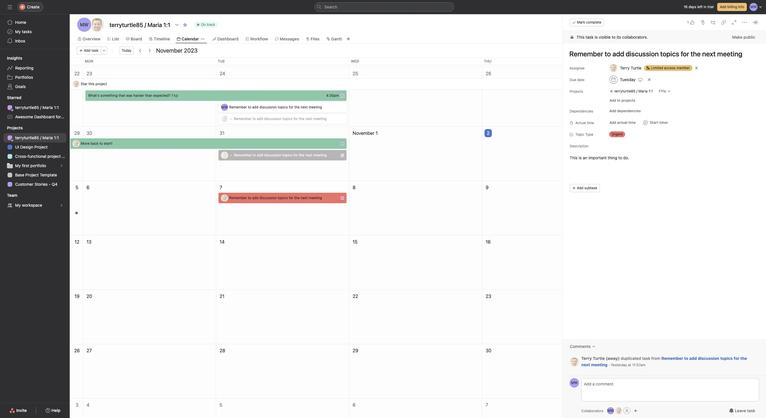 Task type: locate. For each thing, give the bounding box(es) containing it.
terryturtle85 / maria 1:1 link up projects
[[608, 88, 656, 94]]

/
[[637, 89, 638, 93], [40, 105, 41, 110], [40, 135, 41, 140]]

0 horizontal spatial 6
[[87, 185, 89, 190]]

1:1 down the awesome dashboard for new project
[[54, 135, 59, 140]]

my left the first
[[15, 163, 21, 168]]

1 my from the top
[[15, 29, 21, 34]]

dependencies
[[618, 109, 641, 113]]

projects down awesome
[[7, 125, 23, 130]]

terryturtle85 / maria 1:1 link up the ui design project
[[3, 133, 66, 142]]

1 vertical spatial 27
[[87, 348, 92, 353]]

maria
[[639, 89, 648, 93], [42, 105, 53, 110], [42, 135, 53, 140]]

cross-functional project plan
[[15, 154, 70, 159]]

main content
[[563, 31, 767, 376]]

timeline
[[154, 36, 170, 41]]

days
[[689, 5, 697, 9]]

was
[[126, 93, 133, 98]]

wed
[[351, 59, 359, 63]]

ui design project link
[[3, 142, 66, 152]]

home link
[[3, 18, 66, 27]]

terry turtle link
[[582, 356, 605, 361]]

maria up the awesome dashboard for new project
[[42, 105, 53, 110]]

add up mon on the left top of the page
[[84, 48, 91, 53]]

1 vertical spatial november
[[353, 131, 375, 136]]

project right new
[[72, 114, 85, 119]]

mon
[[85, 59, 93, 63]]

move for 27
[[629, 82, 638, 86]]

add inside remember to add discussion topics for the next meeting
[[690, 356, 697, 361]]

1 vertical spatial 16
[[486, 239, 491, 244]]

0 vertical spatial /
[[637, 89, 638, 93]]

1 vertical spatial terryturtle85 / maria 1:1
[[15, 105, 59, 110]]

is left an
[[579, 155, 582, 160]]

0 horizontal spatial 22
[[74, 71, 80, 76]]

1 vertical spatial projects
[[7, 125, 23, 130]]

0 vertical spatial 8
[[353, 185, 356, 190]]

task inside add task button
[[92, 48, 98, 53]]

left
[[698, 5, 703, 9]]

0 vertical spatial 5
[[76, 185, 78, 190]]

1 vertical spatial start!
[[104, 141, 113, 146]]

terryturtle85 / maria 1:1 for ui design project
[[15, 135, 59, 140]]

1 horizontal spatial back
[[639, 82, 647, 86]]

6
[[87, 185, 89, 190], [353, 402, 356, 408]]

reporting link
[[3, 63, 66, 73]]

2 my from the top
[[15, 163, 21, 168]]

0 horizontal spatial 3
[[76, 402, 78, 408]]

dashboard up tue
[[218, 36, 239, 41]]

project inside cross-functional project plan 'link'
[[47, 154, 61, 159]]

1 vertical spatial 29
[[353, 348, 358, 353]]

1 horizontal spatial 26
[[486, 71, 492, 76]]

0 horizontal spatial tt button
[[570, 357, 579, 366]]

task for duplicated
[[643, 356, 651, 361]]

starred element
[[0, 92, 85, 123]]

1 vertical spatial 3
[[76, 402, 78, 408]]

make public button
[[729, 32, 760, 42]]

terry down comments popup button at the right bottom of page
[[582, 356, 592, 361]]

terryturtle85 / maria 1:1 inside projects element
[[15, 135, 59, 140]]

0 vertical spatial 6
[[87, 185, 89, 190]]

insights
[[7, 56, 22, 60]]

for inside remember to add discussion topics for the next meeting
[[734, 356, 740, 361]]

this
[[89, 82, 95, 86]]

21
[[220, 294, 225, 299]]

/ up awesome dashboard for new project link
[[40, 105, 41, 110]]

1 button
[[686, 18, 697, 26]]

leftcount image
[[174, 94, 178, 97]]

1 vertical spatial terry
[[582, 356, 592, 361]]

clear due date image
[[648, 78, 651, 81]]

terry inside terry turtle dropdown button
[[620, 65, 630, 70]]

task down mark complete
[[586, 35, 594, 40]]

29
[[74, 131, 80, 136], [353, 348, 358, 353]]

for inside starred element
[[56, 114, 61, 119]]

task left more actions icon
[[92, 48, 98, 53]]

add tab image
[[346, 37, 351, 41]]

1 vertical spatial project
[[47, 154, 61, 159]]

timeline link
[[149, 36, 170, 42]]

1 horizontal spatial move
[[629, 82, 638, 86]]

1:1 inside main content
[[649, 89, 653, 93]]

dependencies
[[570, 109, 594, 113]]

0 horizontal spatial dashboard
[[34, 114, 55, 119]]

1 horizontal spatial time
[[629, 120, 636, 125]]

terryturtle85 inside projects element
[[15, 135, 39, 140]]

16 for 16 days left in trial
[[684, 5, 688, 9]]

maria for awesome dashboard for new project
[[42, 105, 53, 110]]

add
[[252, 105, 259, 109], [257, 117, 263, 121], [257, 153, 263, 157], [252, 196, 259, 200], [690, 356, 697, 361]]

workspace
[[22, 203, 42, 208]]

1 vertical spatial back
[[91, 141, 99, 146]]

to inside button
[[618, 98, 621, 103]]

task inside leave task button
[[748, 408, 756, 413]]

0 vertical spatial mw button
[[570, 378, 579, 387]]

project for this
[[96, 82, 107, 86]]

0 vertical spatial back
[[639, 82, 647, 86]]

26
[[486, 71, 492, 76], [74, 348, 80, 353]]

add
[[720, 5, 727, 9], [84, 48, 91, 53], [610, 98, 617, 103], [610, 109, 617, 113], [610, 120, 617, 125], [577, 186, 584, 190]]

remove from starred image
[[183, 22, 188, 27]]

dashboard right awesome
[[34, 114, 55, 119]]

1 vertical spatial dashboard
[[34, 114, 55, 119]]

team button
[[0, 192, 17, 198]]

(away)
[[606, 356, 620, 361]]

main content containing this task is visible to its collaborators.
[[563, 31, 767, 376]]

next inside dialog
[[582, 362, 590, 367]]

2 vertical spatial terryturtle85
[[15, 135, 39, 140]]

mw
[[80, 22, 88, 27], [221, 105, 228, 109], [571, 381, 578, 385], [608, 408, 614, 413]]

my first portfolio link
[[3, 161, 66, 170]]

meeting inside remember to add discussion topics for the next meeting
[[591, 362, 608, 367]]

this down mark in the top right of the page
[[577, 35, 585, 40]]

terryturtle85 inside starred element
[[15, 105, 39, 110]]

terryturtle85 up add to projects
[[615, 89, 636, 93]]

my inside my tasks link
[[15, 29, 21, 34]]

0 vertical spatial 23
[[87, 71, 92, 76]]

q4
[[52, 182, 57, 187]]

add inside dropdown button
[[610, 120, 617, 125]]

fyis
[[659, 89, 667, 93]]

add actual time
[[610, 120, 636, 125]]

1 vertical spatial project
[[34, 144, 48, 149]]

ui design project
[[15, 144, 48, 149]]

files link
[[306, 36, 320, 42]]

terryturtle85 / maria 1:1 up awesome dashboard for new project link
[[15, 105, 59, 110]]

1 horizontal spatial 29
[[353, 348, 358, 353]]

previous month image
[[138, 48, 143, 53]]

0 vertical spatial 29
[[74, 131, 80, 136]]

actual time
[[576, 121, 594, 125]]

insights element
[[0, 53, 70, 92]]

0 vertical spatial start!
[[652, 82, 661, 86]]

0 vertical spatial 27
[[619, 71, 624, 76]]

help button
[[42, 405, 64, 416]]

thing
[[608, 155, 618, 160]]

do.
[[624, 155, 630, 160]]

what's
[[88, 93, 99, 98]]

terryturtle85 / maria 1:1 link for ui design project
[[3, 133, 66, 142]]

this for this task is visible to its collaborators.
[[577, 35, 585, 40]]

task left from
[[643, 356, 651, 361]]

1 horizontal spatial mw button
[[608, 407, 615, 414]]

1 vertical spatial 5
[[220, 402, 223, 408]]

1 vertical spatial terryturtle85
[[15, 105, 39, 110]]

turtle left (away) at the bottom
[[593, 356, 605, 361]]

this left an
[[570, 155, 578, 160]]

1 vertical spatial 1
[[172, 93, 173, 98]]

0 vertical spatial 1
[[688, 20, 689, 24]]

terryturtle85 / maria 1:1 link up awesome
[[3, 103, 66, 112]]

1 horizontal spatial is
[[595, 35, 598, 40]]

remove assignee image
[[695, 66, 699, 70]]

1 vertical spatial /
[[40, 105, 41, 110]]

project right this
[[96, 82, 107, 86]]

add for add task
[[84, 48, 91, 53]]

remember
[[229, 105, 247, 109], [234, 117, 252, 121], [234, 153, 252, 157], [229, 196, 247, 200], [662, 356, 684, 361]]

3 my from the top
[[15, 203, 21, 208]]

tt button left add or remove collaborators icon
[[616, 407, 623, 414]]

add left billing
[[720, 5, 727, 9]]

0 vertical spatial terry
[[620, 65, 630, 70]]

next
[[301, 105, 308, 109], [305, 117, 313, 121], [305, 153, 313, 157], [301, 196, 308, 200], [582, 362, 590, 367]]

customer stories - q4
[[15, 182, 57, 187]]

full screen image
[[732, 20, 737, 25]]

add left the subtask
[[577, 186, 584, 190]]

0 vertical spatial maria
[[639, 89, 648, 93]]

/ for awesome dashboard for new project
[[40, 105, 41, 110]]

add for add to projects
[[610, 98, 617, 103]]

my inside the my first portfolio 'link'
[[15, 163, 21, 168]]

attachments: add a file to this task, remember to add discussion topics for the next meeting image
[[701, 20, 706, 25]]

terryturtle85 / maria 1:1 up 'ui design project' link
[[15, 135, 59, 140]]

tt inside main content
[[572, 359, 577, 364]]

0 vertical spatial terryturtle85 / maria 1:1
[[615, 89, 653, 93]]

1 horizontal spatial 8
[[619, 402, 622, 408]]

add left actual
[[610, 120, 617, 125]]

teams element
[[0, 190, 70, 211]]

1 horizontal spatial 7
[[486, 402, 489, 408]]

terryturtle85 / maria 1:1 link
[[608, 88, 656, 94], [3, 103, 66, 112], [3, 133, 66, 142]]

0 vertical spatial my
[[15, 29, 21, 34]]

0 horizontal spatial start!
[[104, 141, 113, 146]]

my down team
[[15, 203, 21, 208]]

/ down tuesday dropdown button
[[637, 89, 638, 93]]

3 left 4
[[76, 402, 78, 408]]

terryturtle85 up "design"
[[15, 135, 39, 140]]

1 vertical spatial 23
[[486, 294, 492, 299]]

/ inside starred element
[[40, 105, 41, 110]]

2 vertical spatial project
[[25, 172, 39, 177]]

repeats image
[[638, 77, 643, 82]]

invite button
[[6, 405, 31, 416]]

project up cross-functional project plan
[[34, 144, 48, 149]]

3 down 'add actual time' dropdown button
[[619, 131, 622, 136]]

0 horizontal spatial november
[[156, 47, 183, 54]]

3
[[619, 131, 622, 136], [76, 402, 78, 408]]

time right the actual
[[587, 121, 594, 125]]

1 horizontal spatial 3
[[619, 131, 622, 136]]

urgent
[[612, 132, 623, 136]]

more actions image
[[102, 49, 106, 52]]

my left the tasks
[[15, 29, 21, 34]]

0 horizontal spatial 7
[[220, 185, 222, 190]]

0 vertical spatial 26
[[486, 71, 492, 76]]

today
[[122, 48, 132, 53]]

19
[[75, 294, 80, 299]]

time
[[629, 120, 636, 125], [587, 121, 594, 125]]

board
[[131, 36, 142, 41]]

1 vertical spatial 7
[[486, 402, 489, 408]]

remember to add discussion topics for the next meeting inside dialog
[[582, 356, 748, 367]]

add for add billing info
[[720, 5, 727, 9]]

project left plan
[[47, 154, 61, 159]]

terry for terry turtle (away)
[[582, 356, 592, 361]]

/ for ui design project
[[40, 135, 41, 140]]

1 horizontal spatial 30
[[486, 348, 492, 353]]

stories
[[35, 182, 48, 187]]

my
[[15, 29, 21, 34], [15, 163, 21, 168], [15, 203, 21, 208]]

maria inside starred element
[[42, 105, 53, 110]]

1:1 inside starred element
[[54, 105, 59, 110]]

messages link
[[275, 36, 299, 42]]

-
[[49, 182, 51, 187]]

add left projects
[[610, 98, 617, 103]]

2 vertical spatial /
[[40, 135, 41, 140]]

turtle inside dropdown button
[[631, 65, 642, 70]]

1 horizontal spatial 6
[[353, 402, 356, 408]]

0 vertical spatial move back to start!
[[629, 82, 661, 86]]

turtle up repeats icon
[[631, 65, 642, 70]]

at
[[628, 363, 632, 367]]

task for this
[[586, 35, 594, 40]]

task right the leave
[[748, 408, 756, 413]]

leave task
[[735, 408, 756, 413]]

0 vertical spatial 1:1
[[649, 89, 653, 93]]

maria down repeats icon
[[639, 89, 648, 93]]

project
[[96, 82, 107, 86], [47, 154, 61, 159]]

topic
[[576, 132, 585, 137]]

/ up 'ui design project' link
[[40, 135, 41, 140]]

0 vertical spatial terryturtle85 / maria 1:1 link
[[608, 88, 656, 94]]

1 vertical spatial this
[[570, 155, 578, 160]]

turtle for terry turtle
[[631, 65, 642, 70]]

0 vertical spatial 16
[[684, 5, 688, 9]]

0 vertical spatial project
[[96, 82, 107, 86]]

2 vertical spatial maria
[[42, 135, 53, 140]]

november
[[156, 47, 183, 54], [353, 131, 375, 136]]

cross-functional project plan link
[[3, 152, 70, 161]]

/ inside projects element
[[40, 135, 41, 140]]

mw button
[[570, 378, 579, 387], [608, 407, 615, 414]]

1 vertical spatial maria
[[42, 105, 53, 110]]

add to projects
[[610, 98, 636, 103]]

copy task link image
[[722, 20, 726, 25]]

1 vertical spatial my
[[15, 163, 21, 168]]

0 vertical spatial november
[[156, 47, 183, 54]]

tt button down comments at bottom right
[[570, 357, 579, 366]]

1 horizontal spatial start!
[[652, 82, 661, 86]]

on track
[[201, 22, 215, 27]]

terryturtle85 / maria 1:1 inside starred element
[[15, 105, 59, 110]]

remember to add discussion topics for the next meeting link
[[582, 356, 748, 367]]

· yesterday at 11:57am
[[608, 362, 646, 367]]

terryturtle85
[[615, 89, 636, 93], [15, 105, 39, 110], [15, 135, 39, 140]]

time right actual
[[629, 120, 636, 125]]

1:1 inside projects element
[[54, 135, 59, 140]]

global element
[[0, 14, 70, 49]]

my inside my workspace link
[[15, 203, 21, 208]]

terryturtle85 up awesome
[[15, 105, 39, 110]]

0 horizontal spatial move back to start!
[[81, 141, 113, 146]]

2 vertical spatial my
[[15, 203, 21, 208]]

inbox link
[[3, 36, 66, 46]]

project
[[72, 114, 85, 119], [34, 144, 48, 149], [25, 172, 39, 177]]

1 vertical spatial 1:1
[[54, 105, 59, 110]]

0 horizontal spatial 30
[[87, 131, 92, 136]]

2 vertical spatial terryturtle85 / maria 1:1
[[15, 135, 59, 140]]

my for my tasks
[[15, 29, 21, 34]]

the inside remember to add discussion topics for the next meeting
[[741, 356, 748, 361]]

·
[[609, 362, 610, 367]]

overview link
[[78, 36, 101, 42]]

1 horizontal spatial move back to start!
[[629, 82, 661, 86]]

mark complete button
[[570, 18, 604, 26]]

add down "add to projects" button at the right of page
[[610, 109, 617, 113]]

1 horizontal spatial november
[[353, 131, 375, 136]]

maria inside remember to add discussion topics for the next meeting dialog
[[639, 89, 648, 93]]

task for add
[[92, 48, 98, 53]]

1 horizontal spatial 27
[[619, 71, 624, 76]]

maria up 'ui design project' link
[[42, 135, 53, 140]]

maria inside projects element
[[42, 135, 53, 140]]

1 vertical spatial tt button
[[616, 407, 623, 414]]

0 vertical spatial this
[[577, 35, 585, 40]]

1 horizontal spatial 16
[[684, 5, 688, 9]]

project down my first portfolio
[[25, 172, 39, 177]]

task
[[586, 35, 594, 40], [92, 48, 98, 53], [643, 356, 651, 361], [748, 408, 756, 413]]

visible
[[599, 35, 611, 40]]

0 horizontal spatial move
[[81, 141, 90, 146]]

0 horizontal spatial 29
[[74, 131, 80, 136]]

terryturtle85 / maria 1:1 up projects
[[615, 89, 653, 93]]

None text field
[[108, 19, 172, 30]]

1 horizontal spatial projects
[[570, 89, 584, 94]]

projects
[[622, 98, 636, 103]]

1 horizontal spatial project
[[96, 82, 107, 86]]

2 vertical spatial 1
[[376, 131, 378, 136]]

0 horizontal spatial turtle
[[593, 356, 605, 361]]

start timer button
[[641, 119, 671, 127]]

november for november 1
[[353, 131, 375, 136]]

1:1 down clear due date image
[[649, 89, 653, 93]]

1 inside 1 button
[[688, 20, 689, 24]]

1 vertical spatial move
[[81, 141, 90, 146]]

5
[[76, 185, 78, 190], [220, 402, 223, 408]]

terry down the "fri"
[[620, 65, 630, 70]]

is left visible
[[595, 35, 598, 40]]

projects down due date
[[570, 89, 584, 94]]

this task is visible to its collaborators.
[[577, 35, 648, 40]]

1:1 up the awesome dashboard for new project
[[54, 105, 59, 110]]

from
[[652, 356, 661, 361]]

1 vertical spatial is
[[579, 155, 582, 160]]

add dependencies
[[610, 109, 641, 113]]



Task type: describe. For each thing, give the bounding box(es) containing it.
complete
[[586, 20, 602, 24]]

hide sidebar image
[[8, 5, 12, 9]]

12
[[75, 239, 79, 244]]

dashboard inside starred element
[[34, 114, 55, 119]]

cross-
[[15, 154, 28, 159]]

remember inside dialog
[[662, 356, 684, 361]]

see details, my workspace image
[[60, 203, 63, 207]]

fri
[[617, 59, 623, 63]]

my tasks
[[15, 29, 32, 34]]

1 vertical spatial mw button
[[608, 407, 615, 414]]

my workspace link
[[3, 201, 66, 210]]

2023
[[184, 47, 198, 54]]

starred
[[7, 95, 21, 100]]

date
[[578, 78, 585, 82]]

start timer
[[650, 120, 669, 125]]

tasks
[[22, 29, 32, 34]]

0 vertical spatial 22
[[74, 71, 80, 76]]

add for add dependencies
[[610, 109, 617, 113]]

tuesday button
[[607, 74, 646, 85]]

due
[[570, 78, 577, 82]]

start! for 30
[[104, 141, 113, 146]]

terry for terry turtle
[[620, 65, 630, 70]]

add to projects button
[[607, 97, 638, 105]]

assignee
[[570, 66, 585, 70]]

projects element
[[0, 123, 70, 190]]

november for november 2023
[[156, 47, 183, 54]]

description
[[570, 144, 589, 148]]

0 vertical spatial 7
[[220, 185, 222, 190]]

member
[[677, 66, 691, 70]]

project inside starred element
[[72, 114, 85, 119]]

duplicated
[[621, 356, 641, 361]]

base
[[15, 172, 24, 177]]

add for add actual time
[[610, 120, 617, 125]]

add dependencies button
[[607, 107, 644, 115]]

customer stories - q4 link
[[3, 180, 66, 189]]

design
[[20, 144, 33, 149]]

home
[[15, 20, 26, 25]]

16 days left in trial
[[684, 5, 714, 9]]

add billing info
[[720, 5, 745, 9]]

inbox
[[15, 38, 25, 43]]

0 vertical spatial is
[[595, 35, 598, 40]]

leave
[[735, 408, 747, 413]]

more actions for this task image
[[743, 20, 747, 25]]

remember to add discussion topics for the next meeting dialog
[[563, 14, 767, 418]]

list link
[[108, 36, 119, 42]]

add task button
[[77, 47, 101, 55]]

calendar
[[182, 36, 199, 41]]

1 horizontal spatial 5
[[220, 402, 223, 408]]

insights button
[[0, 55, 22, 61]]

starred button
[[0, 95, 21, 101]]

1:1 for ui design project
[[54, 135, 59, 140]]

tab actions image
[[201, 37, 205, 41]]

add for add subtask
[[577, 186, 584, 190]]

due date
[[570, 78, 585, 82]]

yesterday
[[611, 363, 627, 367]]

my tasks link
[[3, 27, 66, 36]]

today button
[[119, 47, 134, 55]]

/ inside main content
[[637, 89, 638, 93]]

create
[[27, 4, 40, 9]]

project for functional
[[47, 154, 61, 159]]

Task Name text field
[[566, 47, 760, 60]]

1 horizontal spatial 22
[[353, 294, 358, 299]]

0 horizontal spatial 23
[[87, 71, 92, 76]]

0 horizontal spatial 5
[[76, 185, 78, 190]]

first
[[22, 163, 29, 168]]

1:1 for awesome dashboard for new project
[[54, 105, 59, 110]]

move back to start! for 30
[[81, 141, 113, 146]]

this for this is an important thing to do.
[[570, 155, 578, 160]]

actual
[[576, 121, 586, 125]]

0 vertical spatial 3
[[619, 131, 622, 136]]

search list box
[[315, 2, 454, 12]]

4:30pm
[[326, 93, 339, 98]]

on
[[201, 22, 206, 27]]

0 horizontal spatial 1
[[172, 93, 173, 98]]

discussion inside remember to add discussion topics for the next meeting
[[698, 356, 720, 361]]

0 horizontal spatial is
[[579, 155, 582, 160]]

trial
[[708, 5, 714, 9]]

add billing info button
[[718, 3, 747, 11]]

my for my first portfolio
[[15, 163, 21, 168]]

november 2023
[[156, 47, 198, 54]]

plan
[[62, 154, 70, 159]]

calendar link
[[177, 36, 199, 42]]

time inside dropdown button
[[629, 120, 636, 125]]

0 horizontal spatial time
[[587, 121, 594, 125]]

its
[[617, 35, 622, 40]]

make public
[[733, 35, 756, 40]]

28
[[220, 348, 225, 353]]

maria for ui design project
[[42, 135, 53, 140]]

16 for 16
[[486, 239, 491, 244]]

limited access member
[[652, 66, 691, 70]]

my for my workspace
[[15, 203, 21, 208]]

timer
[[660, 120, 669, 125]]

topics inside remember to add discussion topics for the next meeting
[[721, 356, 733, 361]]

portfolios
[[15, 75, 33, 80]]

0 horizontal spatial 8
[[353, 185, 356, 190]]

turtle for terry turtle (away)
[[593, 356, 605, 361]]

awesome
[[15, 114, 33, 119]]

show options image
[[175, 22, 179, 27]]

my workspace
[[15, 203, 42, 208]]

help
[[52, 408, 60, 413]]

subtask
[[585, 186, 598, 190]]

template
[[40, 172, 57, 177]]

start
[[650, 120, 659, 125]]

portfolios link
[[3, 73, 66, 82]]

task for leave
[[748, 408, 756, 413]]

0 vertical spatial tt button
[[570, 357, 579, 366]]

expected?
[[153, 93, 170, 98]]

terryturtle85 inside main content
[[615, 89, 636, 93]]

0 vertical spatial 30
[[87, 131, 92, 136]]

add subtask image
[[711, 20, 716, 25]]

back for 27
[[639, 82, 647, 86]]

back for 30
[[91, 141, 99, 146]]

awesome dashboard for new project link
[[3, 112, 85, 122]]

this is an important thing to do.
[[570, 155, 630, 160]]

1 horizontal spatial dashboard
[[218, 36, 239, 41]]

terryturtle85 / maria 1:1 for awesome dashboard for new project
[[15, 105, 59, 110]]

1 vertical spatial 6
[[353, 402, 356, 408]]

tuesday
[[620, 77, 636, 82]]

14
[[220, 239, 225, 244]]

1 horizontal spatial 1
[[376, 131, 378, 136]]

collaborators.
[[623, 35, 648, 40]]

1 vertical spatial 30
[[486, 348, 492, 353]]

terryturtle85 / maria 1:1 link for awesome dashboard for new project
[[3, 103, 66, 112]]

star this project
[[81, 82, 107, 86]]

9
[[486, 185, 489, 190]]

workflow
[[250, 36, 268, 41]]

1 horizontal spatial 23
[[486, 294, 492, 299]]

terryturtle85 for ui design project
[[15, 135, 39, 140]]

25
[[353, 71, 358, 76]]

add or remove collaborators image
[[634, 409, 638, 412]]

on track button
[[192, 21, 220, 29]]

start! for 27
[[652, 82, 661, 86]]

see details, my first portfolio image
[[60, 164, 63, 167]]

next month image
[[148, 48, 152, 53]]

tue
[[218, 59, 225, 63]]

search
[[325, 4, 338, 9]]

topic type
[[576, 132, 594, 137]]

0 horizontal spatial 27
[[87, 348, 92, 353]]

projects inside main content
[[570, 89, 584, 94]]

1 vertical spatial 26
[[74, 348, 80, 353]]

gantt
[[331, 36, 342, 41]]

move for 30
[[81, 141, 90, 146]]

comments
[[570, 344, 591, 349]]

customer
[[15, 182, 33, 187]]

my first portfolio
[[15, 163, 46, 168]]

invite
[[16, 408, 27, 413]]

reporting
[[15, 65, 33, 70]]

terryturtle85 / maria 1:1 inside main content
[[615, 89, 653, 93]]

terryturtle85 for awesome dashboard for new project
[[15, 105, 39, 110]]

move back to start! for 27
[[629, 82, 661, 86]]

projects inside dropdown button
[[7, 125, 23, 130]]

close details image
[[753, 20, 758, 25]]

fyis button
[[657, 87, 674, 95]]



Task type: vqa. For each thing, say whether or not it's contained in the screenshot.
trial
yes



